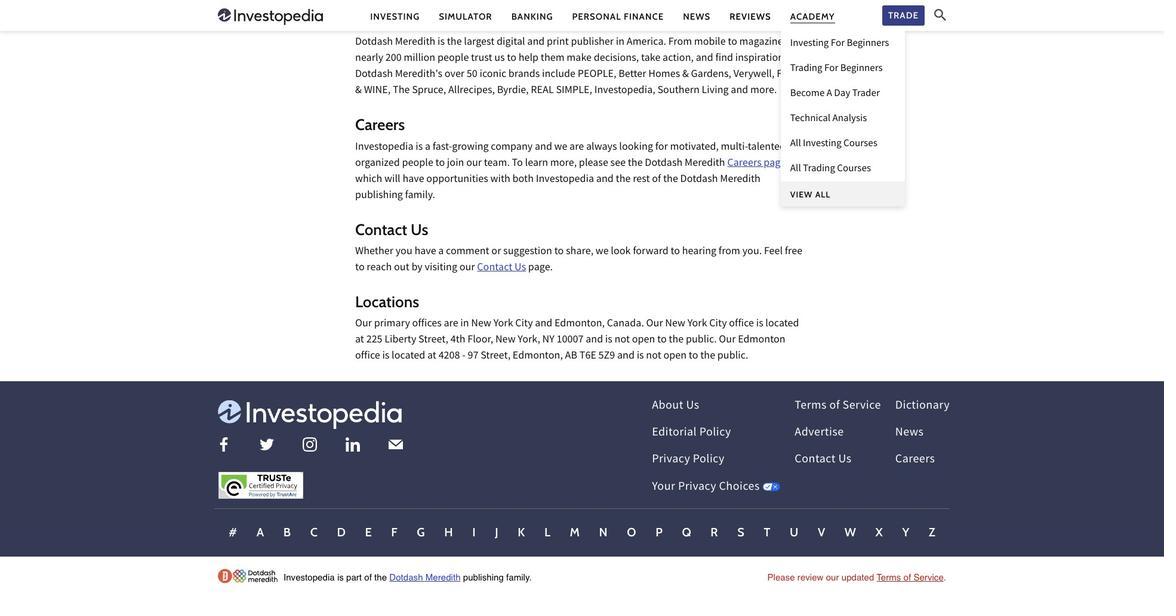 Task type: describe. For each thing, give the bounding box(es) containing it.
people inside the about dotdash meredith dotdash meredith is the largest digital and print publisher in america. from mobile to magazines, nearly 200 million people trust us to help them make decisions, take action, and find inspiration. dotdash meredith's over 50 iconic brands include people, better homes & gardens, verywell, food & wine, the spruce, allrecipes, byrdie, real simple, investopedia, southern living and more.
[[438, 51, 469, 67]]

you
[[396, 244, 412, 260]]

1 horizontal spatial street,
[[481, 349, 511, 365]]

york,
[[518, 333, 540, 349]]

talented,
[[748, 139, 788, 156]]

of left .
[[904, 573, 911, 583]]

editorial policy
[[652, 425, 731, 443]]

motivated,
[[670, 139, 719, 156]]

dotdash down the f link
[[389, 573, 423, 583]]

0 horizontal spatial new
[[471, 316, 491, 333]]

meredith up meredith's
[[395, 35, 435, 51]]

policy for privacy policy
[[693, 452, 725, 470]]

0 vertical spatial terms
[[795, 398, 827, 415]]

comment
[[446, 244, 489, 260]]

z link
[[929, 525, 935, 543]]

0 vertical spatial investopedia homepage image
[[218, 7, 323, 26]]

to right us
[[507, 51, 516, 67]]

and left print
[[527, 35, 545, 51]]

0 vertical spatial terms of service link
[[795, 398, 881, 415]]

organized
[[355, 156, 400, 172]]

personal finance
[[572, 11, 664, 22]]

u
[[790, 525, 798, 540]]

#
[[229, 525, 237, 540]]

0 horizontal spatial &
[[355, 83, 362, 99]]

and left more.
[[731, 83, 748, 99]]

1 york from the left
[[494, 316, 513, 333]]

both
[[513, 172, 534, 188]]

4th
[[451, 333, 465, 349]]

trade
[[888, 10, 919, 21]]

l
[[544, 525, 550, 540]]

become a day trader link
[[781, 81, 905, 106]]

m
[[570, 525, 580, 540]]

brands
[[509, 67, 540, 83]]

have inside careers page which will have opportunities with both investopedia and the rest of the dotdash meredith publishing family.
[[403, 172, 424, 188]]

to right mobile
[[728, 35, 737, 51]]

n
[[599, 525, 608, 540]]

1 vertical spatial terms
[[877, 573, 901, 583]]

investopedia inside careers page which will have opportunities with both investopedia and the rest of the dotdash meredith publishing family.
[[536, 172, 594, 188]]

your privacy choices
[[652, 479, 760, 497]]

company
[[491, 139, 533, 156]]

reviews link
[[730, 10, 771, 23]]

and right 10007
[[586, 333, 603, 349]]

for inside investopedia is a fast-growing company and we are always looking for motivated, multi-talented, and organized people to join our team. to learn more, please see the dotdash meredith
[[655, 139, 668, 156]]

nearly
[[355, 51, 383, 67]]

finance
[[624, 11, 664, 22]]

see
[[610, 156, 626, 172]]

or
[[492, 244, 501, 260]]

to up about us
[[689, 349, 698, 365]]

publishing family.
[[463, 573, 532, 583]]

better
[[619, 67, 646, 83]]

all for all investing courses
[[790, 137, 801, 152]]

to left the share,
[[554, 244, 564, 260]]

fast-
[[433, 139, 452, 156]]

dictionary link
[[895, 398, 950, 415]]

0 vertical spatial contact us link
[[477, 260, 526, 276]]

us left page.
[[515, 260, 526, 276]]

v link
[[818, 525, 825, 543]]

careers link
[[895, 452, 935, 470]]

please
[[579, 156, 608, 172]]

meredith inside careers page which will have opportunities with both investopedia and the rest of the dotdash meredith publishing family.
[[720, 172, 761, 188]]

investing for investing
[[370, 11, 420, 22]]

us down advertise link
[[838, 452, 852, 470]]

manage your privacy choices image
[[763, 483, 781, 491]]

0 horizontal spatial careers
[[355, 115, 405, 135]]

ab
[[565, 349, 577, 365]]

forward
[[633, 244, 669, 260]]

0 vertical spatial edmonton,
[[555, 316, 605, 333]]

2 vertical spatial careers
[[895, 452, 935, 470]]

0 horizontal spatial office
[[355, 349, 380, 365]]

please
[[767, 573, 795, 583]]

the right the rest
[[663, 172, 678, 188]]

and left find
[[696, 51, 713, 67]]

y link
[[902, 525, 909, 543]]

r link
[[711, 525, 718, 543]]

to inside investopedia is a fast-growing company and we are always looking for motivated, multi-talented, and organized people to join our team. to learn more, please see the dotdash meredith
[[436, 156, 445, 172]]

verywell,
[[734, 67, 775, 83]]

the left edmonton
[[700, 349, 715, 365]]

1 horizontal spatial &
[[682, 67, 689, 83]]

1 horizontal spatial our
[[646, 316, 663, 333]]

in inside the about dotdash meredith dotdash meredith is the largest digital and print publisher in america. from mobile to magazines, nearly 200 million people trust us to help them make decisions, take action, and find inspiration. dotdash meredith's over 50 iconic brands include people, better homes & gardens, verywell, food & wine, the spruce, allrecipes, byrdie, real simple, investopedia, southern living and more.
[[616, 35, 625, 51]]

always
[[586, 139, 617, 156]]

simulator link
[[439, 10, 492, 23]]

and right "page"
[[791, 139, 808, 156]]

free
[[785, 244, 802, 260]]

careers inside careers page which will have opportunities with both investopedia and the rest of the dotdash meredith publishing family.
[[727, 156, 762, 172]]

dotdash meredith link
[[389, 573, 461, 583]]

personal
[[572, 11, 621, 22]]

include
[[542, 67, 576, 83]]

i link
[[472, 525, 476, 543]]

1 horizontal spatial contact us
[[795, 452, 852, 470]]

about for us
[[652, 398, 684, 415]]

trader
[[852, 87, 880, 101]]

you.
[[742, 244, 762, 260]]

0 horizontal spatial open
[[632, 333, 655, 349]]

a inside investopedia is a fast-growing company and we are always looking for motivated, multi-talented, and organized people to join our team. to learn more, please see the dotdash meredith
[[425, 139, 430, 156]]

trading for beginners
[[790, 61, 883, 76]]

200
[[386, 51, 402, 67]]

c link
[[310, 525, 318, 543]]

trading inside 'link'
[[803, 162, 835, 177]]

for for investing
[[831, 36, 845, 51]]

personal finance link
[[572, 10, 664, 23]]

policy for editorial policy
[[699, 425, 731, 443]]

academy link
[[790, 10, 835, 23]]

visit investopedia's instagram image
[[302, 438, 317, 452]]

l link
[[544, 525, 550, 543]]

0 horizontal spatial at
[[355, 333, 364, 349]]

locations our primary offices are in new york city and edmonton, canada. our new york city office is located at 225 liberty street, 4th floor, new york, ny 10007 and is not open to the public. our edmonton office is located at 4208 - 97 street, edmonton, ab t6e 5z9 and is not open to the public.
[[355, 292, 799, 365]]

0 horizontal spatial located
[[392, 349, 425, 365]]

inspiration.
[[735, 51, 787, 67]]

us up you
[[411, 220, 428, 239]]

r
[[711, 525, 718, 540]]

x
[[876, 525, 883, 540]]

visit investopedia's twitter image
[[259, 438, 274, 452]]

view all
[[790, 189, 831, 200]]

0 horizontal spatial public.
[[686, 333, 717, 349]]

more,
[[550, 156, 577, 172]]

a inside whether you have a comment or suggestion to share, we look forward to hearing from you. feel free to reach out by visiting our
[[438, 244, 444, 260]]

liberty
[[385, 333, 416, 349]]

view
[[790, 189, 813, 200]]

courses for all investing courses
[[844, 137, 877, 152]]

1 vertical spatial edmonton,
[[513, 349, 563, 365]]

meredith up largest
[[460, 11, 520, 30]]

decisions,
[[594, 51, 639, 67]]

review
[[798, 573, 824, 583]]

living
[[702, 83, 729, 99]]

your privacy choices link
[[652, 479, 781, 497]]

the right canada.
[[669, 333, 684, 349]]

the
[[393, 83, 410, 99]]

is inside investopedia is a fast-growing company and we are always looking for motivated, multi-talented, and organized people to join our team. to learn more, please see the dotdash meredith
[[416, 139, 423, 156]]

careers page link
[[727, 156, 786, 172]]

growing
[[452, 139, 489, 156]]

1 vertical spatial privacy
[[678, 479, 716, 497]]

e link
[[365, 525, 372, 543]]

2 york from the left
[[688, 316, 707, 333]]

z
[[929, 525, 935, 540]]

to right canada.
[[657, 333, 667, 349]]

whether
[[355, 244, 393, 260]]

canada.
[[607, 316, 644, 333]]

0 vertical spatial trading
[[790, 61, 822, 76]]

of right part
[[364, 573, 372, 583]]

our inside investopedia is a fast-growing company and we are always looking for motivated, multi-talented, and organized people to join our team. to learn more, please see the dotdash meredith
[[466, 156, 482, 172]]

whether you have a comment or suggestion to share, we look forward to hearing from you. feel free to reach out by visiting our
[[355, 244, 802, 276]]

o link
[[627, 525, 636, 543]]

0 vertical spatial office
[[729, 316, 754, 333]]

multi-
[[721, 139, 748, 156]]

to left the hearing
[[671, 244, 680, 260]]

of up advertise link
[[829, 398, 840, 415]]

1 vertical spatial investopedia homepage image
[[214, 401, 405, 429]]

visit investopedia's newsletter image
[[388, 438, 403, 452]]

magazines,
[[739, 35, 790, 51]]

d
[[337, 525, 346, 540]]

1 vertical spatial terms of service link
[[877, 573, 944, 583]]

courses for all trading courses
[[837, 162, 871, 177]]

meredith's
[[395, 67, 442, 83]]

2 vertical spatial all
[[815, 189, 831, 200]]

search image
[[934, 9, 946, 21]]

academy
[[790, 11, 835, 22]]

g link
[[417, 525, 425, 543]]

and inside careers page which will have opportunities with both investopedia and the rest of the dotdash meredith publishing family.
[[596, 172, 614, 188]]

hearing
[[682, 244, 717, 260]]

2 horizontal spatial new
[[665, 316, 685, 333]]

from
[[719, 244, 740, 260]]

1 horizontal spatial public.
[[717, 349, 748, 365]]

spruce,
[[412, 83, 446, 99]]

investing for investing for beginners
[[790, 36, 829, 51]]

0 horizontal spatial not
[[615, 333, 630, 349]]

all for all trading courses
[[790, 162, 801, 177]]

beginners for trading for beginners
[[840, 61, 883, 76]]



Task type: vqa. For each thing, say whether or not it's contained in the screenshot.
first Advertisement ELEMENT
no



Task type: locate. For each thing, give the bounding box(es) containing it.
& left "wine,"
[[355, 83, 362, 99]]

careers down dictionary link
[[895, 452, 935, 470]]

0 vertical spatial service
[[843, 398, 881, 415]]

investopedia for investopedia is part of the dotdash meredith publishing family.
[[284, 573, 335, 583]]

1 vertical spatial have
[[415, 244, 436, 260]]

advertise link
[[795, 425, 844, 443]]

1 vertical spatial all
[[790, 162, 801, 177]]

1 vertical spatial service
[[914, 573, 944, 583]]

investopedia for investopedia is a fast-growing company and we are always looking for motivated, multi-talented, and organized people to join our team. to learn more, please see the dotdash meredith
[[355, 139, 413, 156]]

we left look
[[596, 244, 609, 260]]

have right you
[[415, 244, 436, 260]]

10007
[[557, 333, 584, 349]]

to left reach
[[355, 260, 365, 276]]

k link
[[518, 525, 525, 543]]

the right part
[[374, 573, 387, 583]]

m link
[[570, 525, 580, 543]]

0 horizontal spatial york
[[494, 316, 513, 333]]

looking
[[619, 139, 653, 156]]

investopedia homepage image
[[218, 7, 323, 26], [214, 401, 405, 429]]

0 vertical spatial all
[[790, 137, 801, 152]]

g
[[417, 525, 425, 540]]

for
[[831, 36, 845, 51], [824, 61, 838, 76], [655, 139, 668, 156]]

1 vertical spatial contact us
[[795, 452, 852, 470]]

about up editorial
[[652, 398, 684, 415]]

1 horizontal spatial office
[[729, 316, 754, 333]]

our right canada.
[[646, 316, 663, 333]]

2 vertical spatial our
[[826, 573, 839, 583]]

courses down 'analysis'
[[844, 137, 877, 152]]

terms of service link
[[795, 398, 881, 415], [877, 573, 944, 583]]

are left always
[[570, 139, 584, 156]]

1 vertical spatial news
[[895, 425, 924, 443]]

0 vertical spatial people
[[438, 51, 469, 67]]

are right offices
[[444, 316, 458, 333]]

0 horizontal spatial street,
[[419, 333, 448, 349]]

allrecipes,
[[448, 83, 495, 99]]

news up careers link
[[895, 425, 924, 443]]

2 horizontal spatial contact
[[795, 452, 836, 470]]

0 horizontal spatial our
[[355, 316, 372, 333]]

2 vertical spatial investopedia
[[284, 573, 335, 583]]

0 vertical spatial we
[[554, 139, 567, 156]]

& right "homes"
[[682, 67, 689, 83]]

q link
[[682, 525, 691, 543]]

digital
[[497, 35, 525, 51]]

contact us link left page.
[[477, 260, 526, 276]]

the
[[447, 35, 462, 51], [628, 156, 643, 172], [616, 172, 631, 188], [663, 172, 678, 188], [669, 333, 684, 349], [700, 349, 715, 365], [374, 573, 387, 583]]

2 horizontal spatial careers
[[895, 452, 935, 470]]

learn
[[525, 156, 548, 172]]

become
[[790, 87, 825, 101]]

0 vertical spatial privacy
[[652, 452, 690, 470]]

are inside locations our primary offices are in new york city and edmonton, canada. our new york city office is located at 225 liberty street, 4th floor, new york, ny 10007 and is not open to the public. our edmonton office is located at 4208 - 97 street, edmonton, ab t6e 5z9 and is not open to the public.
[[444, 316, 458, 333]]

contact left page.
[[477, 260, 512, 276]]

contact us down advertise at the bottom right
[[795, 452, 852, 470]]

to left join
[[436, 156, 445, 172]]

a link
[[257, 525, 264, 543]]

opportunities
[[426, 172, 488, 188]]

0 vertical spatial our
[[466, 156, 482, 172]]

5z9
[[599, 349, 615, 365]]

contact down advertise at the bottom right
[[795, 452, 836, 470]]

are inside investopedia is a fast-growing company and we are always looking for motivated, multi-talented, and organized people to join our team. to learn more, please see the dotdash meredith
[[570, 139, 584, 156]]

rest
[[633, 172, 650, 188]]

0 horizontal spatial terms
[[795, 398, 827, 415]]

beginners up trader
[[840, 61, 883, 76]]

dotdash left meredith's
[[355, 67, 393, 83]]

trading up view all
[[803, 162, 835, 177]]

in up -
[[460, 316, 469, 333]]

careers left "page"
[[727, 156, 762, 172]]

1 vertical spatial a
[[425, 139, 430, 156]]

of inside careers page which will have opportunities with both investopedia and the rest of the dotdash meredith publishing family.
[[652, 172, 661, 188]]

dotdash down investing link
[[355, 35, 393, 51]]

0 horizontal spatial people
[[402, 156, 433, 172]]

1 vertical spatial are
[[444, 316, 458, 333]]

contact us
[[355, 220, 428, 239], [795, 452, 852, 470]]

of right the rest
[[652, 172, 661, 188]]

2 vertical spatial for
[[655, 139, 668, 156]]

not right the t6e
[[615, 333, 630, 349]]

for for trading
[[824, 61, 838, 76]]

news link up mobile
[[683, 10, 711, 23]]

people,
[[578, 67, 616, 83]]

privacy down editorial
[[652, 452, 690, 470]]

0 vertical spatial contact us
[[355, 220, 428, 239]]

about inside the about dotdash meredith dotdash meredith is the largest digital and print publisher in america. from mobile to magazines, nearly 200 million people trust us to help them make decisions, take action, and find inspiration. dotdash meredith's over 50 iconic brands include people, better homes & gardens, verywell, food & wine, the spruce, allrecipes, byrdie, real simple, investopedia, southern living and more.
[[355, 11, 396, 30]]

1 horizontal spatial careers
[[727, 156, 762, 172]]

0 vertical spatial policy
[[699, 425, 731, 443]]

street, left 4th
[[419, 333, 448, 349]]

family.
[[405, 188, 435, 204]]

1 horizontal spatial investopedia
[[355, 139, 413, 156]]

1 vertical spatial contact
[[477, 260, 512, 276]]

1 vertical spatial our
[[460, 260, 475, 276]]

0 vertical spatial a
[[827, 87, 832, 101]]

a left comment
[[438, 244, 444, 260]]

0 vertical spatial news
[[683, 11, 711, 22]]

dotdash
[[400, 11, 456, 30], [355, 35, 393, 51], [355, 67, 393, 83], [645, 156, 683, 172], [680, 172, 718, 188], [389, 573, 423, 583]]

action,
[[663, 51, 694, 67]]

view all link
[[781, 181, 905, 207]]

0 horizontal spatial in
[[460, 316, 469, 333]]

investopedia inside investopedia is a fast-growing company and we are always looking for motivated, multi-talented, and organized people to join our team. to learn more, please see the dotdash meredith
[[355, 139, 413, 156]]

offices
[[412, 316, 442, 333]]

us up editorial policy link
[[686, 398, 699, 415]]

dotdash inside careers page which will have opportunities with both investopedia and the rest of the dotdash meredith publishing family.
[[680, 172, 718, 188]]

visit investopedia's facebook image
[[216, 438, 231, 452]]

1 vertical spatial we
[[596, 244, 609, 260]]

byrdie,
[[497, 83, 529, 99]]

1 horizontal spatial at
[[427, 349, 436, 365]]

meredith left careers page link
[[685, 156, 725, 172]]

w link
[[845, 525, 856, 543]]

news up mobile
[[683, 11, 711, 22]]

reach
[[367, 260, 392, 276]]

have right will
[[403, 172, 424, 188]]

0 vertical spatial located
[[766, 316, 799, 333]]

investing down academy link
[[790, 36, 829, 51]]

out
[[394, 260, 409, 276]]

not
[[615, 333, 630, 349], [646, 349, 661, 365]]

meredith inside investopedia is a fast-growing company and we are always looking for motivated, multi-talented, and organized people to join our team. to learn more, please see the dotdash meredith
[[685, 156, 725, 172]]

and left 10007
[[535, 316, 552, 333]]

new
[[471, 316, 491, 333], [665, 316, 685, 333], [495, 333, 516, 349]]

1 vertical spatial for
[[824, 61, 838, 76]]

0 horizontal spatial news link
[[683, 10, 711, 23]]

new right canada.
[[665, 316, 685, 333]]

over
[[445, 67, 465, 83]]

page.
[[528, 260, 553, 276]]

have inside whether you have a comment or suggestion to share, we look forward to hearing from you. feel free to reach out by visiting our
[[415, 244, 436, 260]]

team.
[[484, 156, 510, 172]]

1 horizontal spatial york
[[688, 316, 707, 333]]

in inside locations our primary offices are in new york city and edmonton, canada. our new york city office is located at 225 liberty street, 4th floor, new york, ny 10007 and is not open to the public. our edmonton office is located at 4208 - 97 street, edmonton, ab t6e 5z9 and is not open to the public.
[[460, 316, 469, 333]]

0 horizontal spatial a
[[425, 139, 430, 156]]

our inside whether you have a comment or suggestion to share, we look forward to hearing from you. feel free to reach out by visiting our
[[460, 260, 475, 276]]

terms
[[795, 398, 827, 415], [877, 573, 901, 583]]

1 horizontal spatial news link
[[895, 425, 924, 443]]

beginners for investing for beginners
[[847, 36, 889, 51]]

0 vertical spatial for
[[831, 36, 845, 51]]

more.
[[750, 83, 777, 99]]

all right talented,
[[790, 137, 801, 152]]

about for dotdash
[[355, 11, 396, 30]]

trading
[[790, 61, 822, 76], [803, 162, 835, 177]]

edmonton, left ab
[[513, 349, 563, 365]]

street, right 97
[[481, 349, 511, 365]]

terms of service link down the y link
[[877, 573, 944, 583]]

meredith down multi-
[[720, 172, 761, 188]]

city left ny
[[515, 316, 533, 333]]

primary
[[374, 316, 410, 333]]

our
[[466, 156, 482, 172], [460, 260, 475, 276], [826, 573, 839, 583]]

we inside whether you have a comment or suggestion to share, we look forward to hearing from you. feel free to reach out by visiting our
[[596, 244, 609, 260]]

f link
[[391, 525, 398, 543]]

which
[[355, 172, 382, 188]]

located
[[766, 316, 799, 333], [392, 349, 425, 365]]

0 horizontal spatial contact us
[[355, 220, 428, 239]]

people inside investopedia is a fast-growing company and we are always looking for motivated, multi-talented, and organized people to join our team. to learn more, please see the dotdash meredith
[[402, 156, 433, 172]]

1 vertical spatial careers
[[727, 156, 762, 172]]

people
[[438, 51, 469, 67], [402, 156, 433, 172]]

public.
[[686, 333, 717, 349], [717, 349, 748, 365]]

policy up your privacy choices at the right
[[693, 452, 725, 470]]

0 vertical spatial in
[[616, 35, 625, 51]]

contact us up you
[[355, 220, 428, 239]]

0 vertical spatial are
[[570, 139, 584, 156]]

all investing courses
[[790, 137, 877, 152]]

1 horizontal spatial located
[[766, 316, 799, 333]]

terms up advertise link
[[795, 398, 827, 415]]

1 horizontal spatial in
[[616, 35, 625, 51]]

our right visiting
[[460, 260, 475, 276]]

0 horizontal spatial we
[[554, 139, 567, 156]]

service down z link
[[914, 573, 944, 583]]

2 vertical spatial investing
[[803, 137, 842, 152]]

97
[[468, 349, 479, 365]]

have
[[403, 172, 424, 188], [415, 244, 436, 260]]

trading up become
[[790, 61, 822, 76]]

reviews
[[730, 11, 771, 22]]

k
[[518, 525, 525, 540]]

1 vertical spatial contact us link
[[795, 452, 852, 470]]

0 horizontal spatial news
[[683, 11, 711, 22]]

contact us page.
[[477, 260, 553, 276]]

1 vertical spatial office
[[355, 349, 380, 365]]

open up about us link
[[664, 349, 687, 365]]

of
[[652, 172, 661, 188], [829, 398, 840, 415], [364, 573, 372, 583], [904, 573, 911, 583]]

the inside investopedia is a fast-growing company and we are always looking for motivated, multi-talented, and organized people to join our team. to learn more, please see the dotdash meredith
[[628, 156, 643, 172]]

look
[[611, 244, 631, 260]]

1 horizontal spatial contact
[[477, 260, 512, 276]]

truste image
[[219, 472, 303, 499]]

investing up the '200'
[[370, 11, 420, 22]]

visit investopedia's linkedin image
[[345, 438, 360, 452]]

t
[[764, 525, 770, 540]]

policy up privacy policy
[[699, 425, 731, 443]]

0 vertical spatial courses
[[844, 137, 877, 152]]

open right 5z9
[[632, 333, 655, 349]]

0 horizontal spatial city
[[515, 316, 533, 333]]

2 horizontal spatial our
[[719, 333, 736, 349]]

1 vertical spatial courses
[[837, 162, 871, 177]]

1 horizontal spatial not
[[646, 349, 661, 365]]

dotdash right the see
[[645, 156, 683, 172]]

the left the rest
[[616, 172, 631, 188]]

investing down technical analysis on the right top of the page
[[803, 137, 842, 152]]

for up trading for beginners
[[831, 36, 845, 51]]

the left largest
[[447, 35, 462, 51]]

1 horizontal spatial city
[[709, 316, 727, 333]]

contact us link down advertise at the bottom right
[[795, 452, 852, 470]]

a left day
[[827, 87, 832, 101]]

office
[[729, 316, 754, 333], [355, 349, 380, 365]]

1 vertical spatial policy
[[693, 452, 725, 470]]

ny
[[542, 333, 555, 349]]

dotdash up million
[[400, 11, 456, 30]]

1 vertical spatial located
[[392, 349, 425, 365]]

0 vertical spatial news link
[[683, 10, 711, 23]]

p link
[[656, 525, 663, 543]]

u link
[[790, 525, 798, 543]]

1 city from the left
[[515, 316, 533, 333]]

1 horizontal spatial a
[[438, 244, 444, 260]]

about us link
[[652, 398, 699, 415]]

people right will
[[402, 156, 433, 172]]

and down always
[[596, 172, 614, 188]]

0 vertical spatial about
[[355, 11, 396, 30]]

city left edmonton
[[709, 316, 727, 333]]

banking
[[511, 11, 553, 22]]

the inside the about dotdash meredith dotdash meredith is the largest digital and print publisher in america. from mobile to magazines, nearly 200 million people trust us to help them make decisions, take action, and find inspiration. dotdash meredith's over 50 iconic brands include people, better homes & gardens, verywell, food & wine, the spruce, allrecipes, byrdie, real simple, investopedia, southern living and more.
[[447, 35, 462, 51]]

terms of service link up advertise link
[[795, 398, 881, 415]]

new left york,
[[495, 333, 516, 349]]

and right the to
[[535, 139, 552, 156]]

iconic
[[480, 67, 506, 83]]

0 horizontal spatial about
[[355, 11, 396, 30]]

o
[[627, 525, 636, 540]]

our right review
[[826, 573, 839, 583]]

1 horizontal spatial open
[[664, 349, 687, 365]]

with
[[490, 172, 510, 188]]

investing inside all investing courses link
[[803, 137, 842, 152]]

please review our updated terms of service .
[[767, 573, 946, 583]]

225
[[366, 333, 382, 349]]

our left primary
[[355, 316, 372, 333]]

1 horizontal spatial new
[[495, 333, 516, 349]]

meredith down h link
[[426, 573, 461, 583]]

terms of service
[[795, 398, 881, 415]]

technical
[[790, 112, 831, 127]]

1 horizontal spatial service
[[914, 573, 944, 583]]

0 horizontal spatial service
[[843, 398, 881, 415]]

at left 225
[[355, 333, 364, 349]]

edmonton, up the t6e
[[555, 316, 605, 333]]

0 vertical spatial contact
[[355, 220, 407, 239]]

courses up view all link
[[837, 162, 871, 177]]

at left 4208 on the left of the page
[[427, 349, 436, 365]]

all right "page"
[[790, 162, 801, 177]]

food
[[777, 67, 803, 83]]

0 vertical spatial careers
[[355, 115, 405, 135]]

find
[[715, 51, 733, 67]]

1 vertical spatial in
[[460, 316, 469, 333]]

is inside the about dotdash meredith dotdash meredith is the largest digital and print publisher in america. from mobile to magazines, nearly 200 million people trust us to help them make decisions, take action, and find inspiration. dotdash meredith's over 50 iconic brands include people, better homes & gardens, verywell, food & wine, the spruce, allrecipes, byrdie, real simple, investopedia, southern living and more.
[[438, 35, 445, 51]]

2 city from the left
[[709, 316, 727, 333]]

page
[[764, 156, 786, 172]]

# link
[[229, 525, 237, 543]]

the right the see
[[628, 156, 643, 172]]

news link up careers link
[[895, 425, 924, 443]]

2 vertical spatial contact
[[795, 452, 836, 470]]

courses inside 'link'
[[837, 162, 871, 177]]

0 horizontal spatial contact
[[355, 220, 407, 239]]

choices
[[719, 479, 760, 497]]

trade link
[[882, 5, 925, 26]]

terms right updated at right bottom
[[877, 573, 901, 583]]

1 vertical spatial trading
[[803, 162, 835, 177]]

we inside investopedia is a fast-growing company and we are always looking for motivated, multi-talented, and organized people to join our team. to learn more, please see the dotdash meredith
[[554, 139, 567, 156]]

part
[[346, 573, 362, 583]]

careers down "wine,"
[[355, 115, 405, 135]]

dotdash down the motivated,
[[680, 172, 718, 188]]

our left edmonton
[[719, 333, 736, 349]]

for up become a day trader
[[824, 61, 838, 76]]

2 horizontal spatial a
[[827, 87, 832, 101]]

1 horizontal spatial we
[[596, 244, 609, 260]]

all inside 'link'
[[790, 162, 801, 177]]

h
[[444, 525, 453, 540]]

gardens,
[[691, 67, 731, 83]]

investing inside investing for beginners link
[[790, 36, 829, 51]]

and right 5z9
[[617, 349, 635, 365]]

1 horizontal spatial news
[[895, 425, 924, 443]]

all right view
[[815, 189, 831, 200]]

dotdash inside investopedia is a fast-growing company and we are always looking for motivated, multi-talented, and organized people to join our team. to learn more, please see the dotdash meredith
[[645, 156, 683, 172]]

about dotdash meredith dotdash meredith is the largest digital and print publisher in america. from mobile to magazines, nearly 200 million people trust us to help them make decisions, take action, and find inspiration. dotdash meredith's over 50 iconic brands include people, better homes & gardens, verywell, food & wine, the spruce, allrecipes, byrdie, real simple, investopedia, southern living and more.
[[355, 11, 803, 99]]

beginners up trading for beginners link
[[847, 36, 889, 51]]

0 horizontal spatial are
[[444, 316, 458, 333]]



